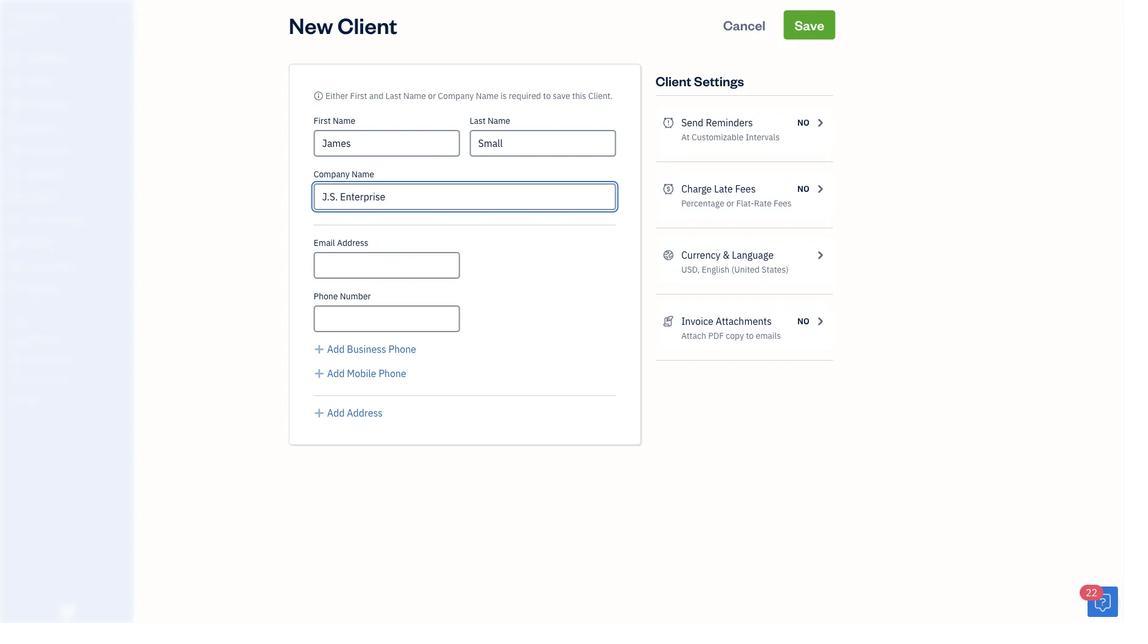 Task type: describe. For each thing, give the bounding box(es) containing it.
1 vertical spatial first
[[314, 115, 331, 126]]

primary image
[[314, 90, 324, 101]]

name left is
[[476, 90, 499, 101]]

&
[[723, 249, 730, 262]]

plus image for add address
[[314, 406, 325, 420]]

settings
[[694, 72, 744, 89]]

phone number
[[314, 291, 371, 302]]

1 horizontal spatial first
[[350, 90, 367, 101]]

project image
[[8, 191, 22, 204]]

estimate image
[[8, 99, 22, 111]]

add mobile phone button
[[314, 366, 406, 381]]

language
[[732, 249, 774, 262]]

charge late fees
[[682, 183, 756, 195]]

invoice attachments
[[682, 315, 772, 328]]

at
[[682, 132, 690, 143]]

save
[[795, 16, 825, 33]]

0 horizontal spatial company
[[314, 169, 350, 180]]

client.
[[589, 90, 613, 101]]

currencyandlanguage image
[[663, 248, 674, 262]]

percentage
[[682, 198, 725, 209]]

report image
[[8, 284, 22, 296]]

1 horizontal spatial fees
[[774, 198, 792, 209]]

invoice
[[682, 315, 714, 328]]

intervals
[[746, 132, 780, 143]]

add address button
[[314, 406, 383, 420]]

at customizable intervals
[[682, 132, 780, 143]]

add for add mobile phone
[[327, 367, 345, 380]]

pdf
[[709, 330, 724, 341]]

0 vertical spatial fees
[[735, 183, 756, 195]]

address for email address
[[337, 237, 368, 248]]

Phone Number text field
[[314, 306, 460, 332]]

add address
[[327, 407, 383, 419]]

either first and last name or company name is required to save this client.
[[326, 90, 613, 101]]

payment image
[[8, 145, 22, 157]]

customizable
[[692, 132, 744, 143]]

apps image
[[9, 315, 130, 324]]

first name
[[314, 115, 356, 126]]

cancel
[[723, 16, 766, 33]]

flat-
[[737, 198, 754, 209]]

new
[[289, 10, 333, 39]]

latereminders image
[[663, 115, 674, 130]]

emails
[[756, 330, 781, 341]]

rate
[[754, 198, 772, 209]]

First Name text field
[[314, 130, 460, 157]]

0 vertical spatial to
[[543, 90, 551, 101]]

send
[[682, 116, 704, 129]]

Last Name text field
[[470, 130, 616, 157]]

usd,
[[682, 264, 700, 275]]

last name
[[470, 115, 510, 126]]

nelson
[[10, 11, 41, 23]]

name for last name
[[488, 115, 510, 126]]

reminders
[[706, 116, 753, 129]]

currency & language
[[682, 249, 774, 262]]

0 vertical spatial last
[[386, 90, 402, 101]]

invoice image
[[8, 122, 22, 134]]

name for first name
[[333, 115, 356, 126]]

either
[[326, 90, 348, 101]]

attach pdf copy to emails
[[682, 330, 781, 341]]

0 vertical spatial client
[[338, 10, 397, 39]]

main element
[[0, 0, 164, 623]]

chevronright image for charge late fees
[[815, 182, 826, 196]]

copy
[[726, 330, 744, 341]]

chevronright image
[[815, 314, 826, 329]]

address for add address
[[347, 407, 383, 419]]

chart image
[[8, 261, 22, 273]]

no for invoice attachments
[[798, 316, 810, 327]]

cancel button
[[712, 10, 777, 39]]

22 button
[[1080, 585, 1118, 617]]

1 vertical spatial last
[[470, 115, 486, 126]]

add mobile phone
[[327, 367, 406, 380]]



Task type: locate. For each thing, give the bounding box(es) containing it.
(united
[[732, 264, 760, 275]]

1 plus image from the top
[[314, 342, 325, 357]]

1 vertical spatial plus image
[[314, 366, 325, 381]]

2 add from the top
[[327, 367, 345, 380]]

0 horizontal spatial client
[[338, 10, 397, 39]]

plus image for add mobile phone
[[314, 366, 325, 381]]

2 no from the top
[[798, 183, 810, 194]]

0 vertical spatial company
[[438, 90, 474, 101]]

phone inside the add business phone button
[[389, 343, 416, 356]]

name
[[404, 90, 426, 101], [476, 90, 499, 101], [333, 115, 356, 126], [488, 115, 510, 126], [352, 169, 374, 180]]

0 vertical spatial add
[[327, 343, 345, 356]]

states)
[[762, 264, 789, 275]]

new client
[[289, 10, 397, 39]]

fees up flat-
[[735, 183, 756, 195]]

1 vertical spatial to
[[746, 330, 754, 341]]

client up latereminders image at the top right of page
[[656, 72, 692, 89]]

email
[[314, 237, 335, 248]]

1 no from the top
[[798, 117, 810, 128]]

1 vertical spatial add
[[327, 367, 345, 380]]

2 vertical spatial phone
[[379, 367, 406, 380]]

currency
[[682, 249, 721, 262]]

address down add mobile phone at the bottom left
[[347, 407, 383, 419]]

0 horizontal spatial last
[[386, 90, 402, 101]]

1 horizontal spatial client
[[656, 72, 692, 89]]

nelson llc owner
[[10, 11, 59, 34]]

last
[[386, 90, 402, 101], [470, 115, 486, 126]]

add
[[327, 343, 345, 356], [327, 367, 345, 380], [327, 407, 345, 419]]

llc
[[43, 11, 59, 23]]

1 vertical spatial address
[[347, 407, 383, 419]]

1 add from the top
[[327, 343, 345, 356]]

attachments
[[716, 315, 772, 328]]

add for add address
[[327, 407, 345, 419]]

and
[[369, 90, 384, 101]]

is
[[501, 90, 507, 101]]

save button
[[784, 10, 836, 39]]

3 add from the top
[[327, 407, 345, 419]]

2 vertical spatial add
[[327, 407, 345, 419]]

late
[[714, 183, 733, 195]]

plus image left add address
[[314, 406, 325, 420]]

add down add mobile phone button
[[327, 407, 345, 419]]

items and services image
[[9, 354, 130, 363]]

bank connections image
[[9, 373, 130, 383]]

company down first name at the left of the page
[[314, 169, 350, 180]]

percentage or flat-rate fees
[[682, 198, 792, 209]]

no
[[798, 117, 810, 128], [798, 183, 810, 194], [798, 316, 810, 327]]

1 horizontal spatial last
[[470, 115, 486, 126]]

phone for add mobile phone
[[379, 367, 406, 380]]

2 plus image from the top
[[314, 366, 325, 381]]

0 horizontal spatial to
[[543, 90, 551, 101]]

last right and
[[386, 90, 402, 101]]

1 vertical spatial company
[[314, 169, 350, 180]]

fees
[[735, 183, 756, 195], [774, 198, 792, 209]]

number
[[340, 291, 371, 302]]

phone right the mobile
[[379, 367, 406, 380]]

first left and
[[350, 90, 367, 101]]

0 vertical spatial chevronright image
[[815, 115, 826, 130]]

money image
[[8, 238, 22, 250]]

dashboard image
[[8, 53, 22, 65]]

1 chevronright image from the top
[[815, 115, 826, 130]]

address right the email
[[337, 237, 368, 248]]

add business phone
[[327, 343, 416, 356]]

2 vertical spatial no
[[798, 316, 810, 327]]

name for company name
[[352, 169, 374, 180]]

3 no from the top
[[798, 316, 810, 327]]

1 vertical spatial phone
[[389, 343, 416, 356]]

0 vertical spatial address
[[337, 237, 368, 248]]

no for send reminders
[[798, 117, 810, 128]]

to left save
[[543, 90, 551, 101]]

or right and
[[428, 90, 436, 101]]

0 vertical spatial phone
[[314, 291, 338, 302]]

1 vertical spatial or
[[727, 198, 735, 209]]

client settings
[[656, 72, 744, 89]]

1 horizontal spatial to
[[746, 330, 754, 341]]

last down either first and last name or company name is required to save this client.
[[470, 115, 486, 126]]

freshbooks image
[[57, 604, 77, 618]]

phone
[[314, 291, 338, 302], [389, 343, 416, 356], [379, 367, 406, 380]]

fees right rate
[[774, 198, 792, 209]]

1 vertical spatial chevronright image
[[815, 182, 826, 196]]

no for charge late fees
[[798, 183, 810, 194]]

to right copy
[[746, 330, 754, 341]]

add left the business
[[327, 343, 345, 356]]

first
[[350, 90, 367, 101], [314, 115, 331, 126]]

email address
[[314, 237, 368, 248]]

phone inside add mobile phone button
[[379, 367, 406, 380]]

0 vertical spatial no
[[798, 117, 810, 128]]

charge
[[682, 183, 712, 195]]

add business phone button
[[314, 342, 416, 357]]

company up the last name
[[438, 90, 474, 101]]

Company Name text field
[[314, 183, 616, 210]]

phone for add business phone
[[389, 343, 416, 356]]

0 vertical spatial plus image
[[314, 342, 325, 357]]

address inside add address button
[[347, 407, 383, 419]]

attach
[[682, 330, 707, 341]]

Email Address text field
[[314, 252, 460, 279]]

business
[[347, 343, 386, 356]]

chevronright image
[[815, 115, 826, 130], [815, 182, 826, 196], [815, 248, 826, 262]]

address
[[337, 237, 368, 248], [347, 407, 383, 419]]

name down is
[[488, 115, 510, 126]]

company name
[[314, 169, 374, 180]]

team members image
[[9, 334, 130, 344]]

2 chevronright image from the top
[[815, 182, 826, 196]]

3 plus image from the top
[[314, 406, 325, 420]]

expense image
[[8, 168, 22, 180]]

resource center badge image
[[1088, 587, 1118, 617]]

0 vertical spatial first
[[350, 90, 367, 101]]

client right new at the left top of page
[[338, 10, 397, 39]]

company
[[438, 90, 474, 101], [314, 169, 350, 180]]

2 vertical spatial plus image
[[314, 406, 325, 420]]

phone left number
[[314, 291, 338, 302]]

0 vertical spatial or
[[428, 90, 436, 101]]

mobile
[[347, 367, 376, 380]]

22
[[1086, 587, 1098, 599]]

save
[[553, 90, 570, 101]]

timer image
[[8, 214, 22, 227]]

1 vertical spatial no
[[798, 183, 810, 194]]

english
[[702, 264, 730, 275]]

send reminders
[[682, 116, 753, 129]]

first down primary icon
[[314, 115, 331, 126]]

required
[[509, 90, 541, 101]]

phone down phone number 'text box'
[[389, 343, 416, 356]]

name down first name 'text field'
[[352, 169, 374, 180]]

name down either
[[333, 115, 356, 126]]

owner
[[10, 24, 32, 34]]

to
[[543, 90, 551, 101], [746, 330, 754, 341]]

plus image
[[314, 342, 325, 357], [314, 366, 325, 381], [314, 406, 325, 420]]

latefees image
[[663, 182, 674, 196]]

name right and
[[404, 90, 426, 101]]

1 vertical spatial client
[[656, 72, 692, 89]]

usd, english (united states)
[[682, 264, 789, 275]]

plus image left the mobile
[[314, 366, 325, 381]]

invoices image
[[663, 314, 674, 329]]

plus image left the business
[[314, 342, 325, 357]]

add for add business phone
[[327, 343, 345, 356]]

plus image for add business phone
[[314, 342, 325, 357]]

1 vertical spatial fees
[[774, 198, 792, 209]]

settings image
[[9, 392, 130, 402]]

client
[[338, 10, 397, 39], [656, 72, 692, 89]]

3 chevronright image from the top
[[815, 248, 826, 262]]

0 horizontal spatial or
[[428, 90, 436, 101]]

2 vertical spatial chevronright image
[[815, 248, 826, 262]]

chevronright image for send reminders
[[815, 115, 826, 130]]

0 horizontal spatial first
[[314, 115, 331, 126]]

client image
[[8, 76, 22, 88]]

0 horizontal spatial fees
[[735, 183, 756, 195]]

or left flat-
[[727, 198, 735, 209]]

this
[[572, 90, 587, 101]]

1 horizontal spatial or
[[727, 198, 735, 209]]

1 horizontal spatial company
[[438, 90, 474, 101]]

or
[[428, 90, 436, 101], [727, 198, 735, 209]]

add left the mobile
[[327, 367, 345, 380]]



Task type: vqa. For each thing, say whether or not it's contained in the screenshot.


